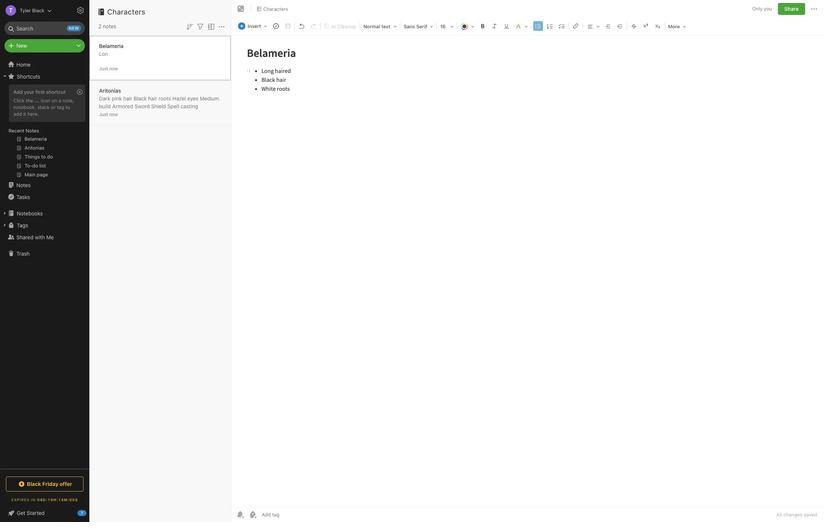 Task type: describe. For each thing, give the bounding box(es) containing it.
lon
[[99, 51, 108, 57]]

in
[[31, 498, 36, 503]]

outdent image
[[615, 21, 626, 31]]

shortcuts
[[17, 73, 40, 80]]

it
[[23, 111, 26, 117]]

dark pink hair black hair roots hazel eyes medium build armored sword shield spell casting
[[99, 95, 219, 109]]

tasks
[[16, 194, 30, 200]]

Note Editor text field
[[231, 36, 824, 508]]

more actions field inside note list element
[[217, 22, 226, 31]]

icon on a note, notebook, stack or tag to add it here.
[[13, 98, 74, 117]]

trash link
[[0, 248, 89, 260]]

share button
[[779, 3, 806, 15]]

Font color field
[[458, 21, 477, 32]]

on
[[52, 98, 57, 104]]

eyes
[[187, 95, 199, 102]]

shared
[[16, 234, 33, 241]]

more actions image
[[810, 4, 819, 13]]

dark
[[99, 95, 110, 102]]

changes
[[784, 512, 803, 518]]

your
[[24, 89, 34, 95]]

16
[[441, 23, 446, 29]]

add filters image
[[196, 22, 205, 31]]

roots
[[159, 95, 171, 102]]

insert link image
[[571, 21, 581, 31]]

add a reminder image
[[236, 511, 245, 520]]

underline image
[[502, 21, 512, 31]]

2
[[98, 23, 101, 29]]

a
[[59, 98, 61, 104]]

click
[[13, 98, 25, 104]]

build
[[99, 103, 111, 109]]

me
[[46, 234, 54, 241]]

Font size field
[[438, 21, 457, 32]]

add
[[13, 89, 23, 95]]

tasks button
[[0, 191, 89, 203]]

Search text field
[[10, 22, 80, 35]]

characters inside note list element
[[107, 7, 145, 16]]

more actions field inside note window element
[[810, 3, 819, 15]]

Help and Learning task checklist field
[[0, 508, 89, 520]]

Add tag field
[[261, 512, 317, 519]]

notebooks link
[[0, 208, 89, 220]]

characters button
[[254, 4, 291, 14]]

notes link
[[0, 179, 89, 191]]

shortcuts button
[[0, 70, 89, 82]]

text
[[382, 23, 391, 29]]

task image
[[271, 21, 281, 31]]

note list element
[[89, 0, 231, 523]]

notes
[[103, 23, 116, 29]]

black inside tyler black field
[[32, 7, 44, 13]]

recent notes
[[9, 128, 39, 134]]

expand notebooks image
[[2, 211, 8, 217]]

notes inside "link"
[[16, 182, 31, 188]]

shared with me link
[[0, 231, 89, 243]]

click the ...
[[13, 98, 39, 104]]

medium
[[200, 95, 219, 102]]

checklist image
[[557, 21, 568, 31]]

tree containing home
[[0, 59, 89, 469]]

here.
[[28, 111, 39, 117]]

friday
[[42, 482, 58, 488]]

trash
[[16, 251, 30, 257]]

sans serif
[[404, 23, 427, 29]]

get started
[[17, 511, 45, 517]]

2 hair from the left
[[148, 95, 157, 102]]

italic image
[[490, 21, 500, 31]]

bulleted list image
[[533, 21, 544, 31]]

sans
[[404, 23, 415, 29]]

expand tags image
[[2, 223, 8, 228]]

expires in 04d:14h:14m:04s
[[11, 498, 78, 503]]

add
[[13, 111, 22, 117]]

strikethrough image
[[629, 21, 640, 31]]

shortcut
[[46, 89, 66, 95]]

tags
[[17, 222, 28, 229]]

black inside dark pink hair black hair roots hazel eyes medium build armored sword shield spell casting
[[134, 95, 147, 102]]

note,
[[63, 98, 74, 104]]

Account field
[[0, 3, 52, 18]]

offer
[[60, 482, 72, 488]]

subscript image
[[653, 21, 663, 31]]

only
[[753, 6, 763, 12]]

note window element
[[231, 0, 824, 523]]

tags button
[[0, 220, 89, 231]]

black friday offer
[[27, 482, 72, 488]]

notebooks
[[17, 210, 43, 217]]

stack
[[37, 104, 50, 110]]

more actions image
[[217, 22, 226, 31]]

7
[[81, 511, 83, 516]]

add your first shortcut
[[13, 89, 66, 95]]



Task type: vqa. For each thing, say whether or not it's contained in the screenshot.
WHAT'S NEW field
no



Task type: locate. For each thing, give the bounding box(es) containing it.
...
[[34, 98, 39, 104]]

characters inside button
[[264, 6, 288, 12]]

1 vertical spatial notes
[[16, 182, 31, 188]]

now for lon
[[109, 66, 118, 71]]

0 vertical spatial just
[[99, 66, 108, 71]]

Insert field
[[236, 21, 270, 31]]

normal text
[[364, 23, 391, 29]]

0 horizontal spatial more actions field
[[217, 22, 226, 31]]

black
[[32, 7, 44, 13], [134, 95, 147, 102], [27, 482, 41, 488]]

Add filters field
[[196, 22, 205, 31]]

1 hair from the left
[[123, 95, 132, 102]]

expand note image
[[237, 4, 246, 13]]

first
[[36, 89, 45, 95]]

hair up the shield
[[148, 95, 157, 102]]

all changes saved
[[777, 512, 818, 518]]

0 vertical spatial more actions field
[[810, 3, 819, 15]]

More actions field
[[810, 3, 819, 15], [217, 22, 226, 31]]

now up aritonias
[[109, 66, 118, 71]]

2 now from the top
[[109, 112, 118, 117]]

2 just now from the top
[[99, 112, 118, 117]]

or
[[51, 104, 56, 110]]

tyler
[[20, 7, 31, 13]]

just now
[[99, 66, 118, 71], [99, 112, 118, 117]]

just now for lon
[[99, 66, 118, 71]]

Highlight field
[[513, 21, 531, 32]]

1 vertical spatial black
[[134, 95, 147, 102]]

black up sword
[[134, 95, 147, 102]]

0 horizontal spatial characters
[[107, 7, 145, 16]]

started
[[27, 511, 45, 517]]

2 vertical spatial black
[[27, 482, 41, 488]]

1 just from the top
[[99, 66, 108, 71]]

hazel
[[172, 95, 186, 102]]

1 vertical spatial now
[[109, 112, 118, 117]]

just down lon
[[99, 66, 108, 71]]

indent image
[[603, 21, 614, 31]]

settings image
[[76, 6, 85, 15]]

More field
[[666, 21, 689, 32]]

aritonias
[[99, 87, 121, 94]]

1 horizontal spatial more actions field
[[810, 3, 819, 15]]

home link
[[0, 59, 89, 70]]

shared with me
[[16, 234, 54, 241]]

more
[[669, 23, 680, 29]]

just for dark pink hair black hair roots hazel eyes medium build armored sword shield spell casting
[[99, 112, 108, 117]]

numbered list image
[[545, 21, 556, 31]]

add tag image
[[249, 511, 258, 520]]

casting
[[181, 103, 198, 109]]

new
[[16, 42, 27, 49]]

Heading level field
[[361, 21, 400, 32]]

1 vertical spatial just now
[[99, 112, 118, 117]]

serif
[[417, 23, 427, 29]]

just now down 'build'
[[99, 112, 118, 117]]

2 just from the top
[[99, 112, 108, 117]]

tree
[[0, 59, 89, 469]]

Alignment field
[[584, 21, 603, 32]]

saved
[[804, 512, 818, 518]]

characters up notes
[[107, 7, 145, 16]]

sword
[[135, 103, 150, 109]]

tag
[[57, 104, 64, 110]]

the
[[26, 98, 33, 104]]

get
[[17, 511, 25, 517]]

0 vertical spatial notes
[[26, 128, 39, 134]]

Sort options field
[[185, 22, 194, 31]]

just for lon
[[99, 66, 108, 71]]

shield
[[151, 103, 166, 109]]

just now for dark pink hair black hair roots hazel eyes medium build armored sword shield spell casting
[[99, 112, 118, 117]]

just
[[99, 66, 108, 71], [99, 112, 108, 117]]

View options field
[[205, 22, 216, 31]]

bold image
[[478, 21, 488, 31]]

share
[[785, 6, 799, 12]]

belameria
[[99, 43, 124, 49]]

04d:14h:14m:04s
[[37, 498, 78, 503]]

notebook,
[[13, 104, 36, 110]]

normal
[[364, 23, 380, 29]]

new
[[69, 26, 79, 31]]

click to collapse image
[[87, 509, 92, 518]]

0 vertical spatial just now
[[99, 66, 118, 71]]

characters up task icon on the left top of page
[[264, 6, 288, 12]]

more actions field right "view options" field
[[217, 22, 226, 31]]

all
[[777, 512, 783, 518]]

1 horizontal spatial hair
[[148, 95, 157, 102]]

hair
[[123, 95, 132, 102], [148, 95, 157, 102]]

new search field
[[10, 22, 81, 35]]

expires
[[11, 498, 30, 503]]

1 now from the top
[[109, 66, 118, 71]]

undo image
[[297, 21, 307, 31]]

icon
[[41, 98, 50, 104]]

notes right 'recent'
[[26, 128, 39, 134]]

group
[[0, 82, 89, 182]]

new button
[[4, 39, 85, 53]]

group containing add your first shortcut
[[0, 82, 89, 182]]

1 horizontal spatial characters
[[264, 6, 288, 12]]

more actions field right share button
[[810, 3, 819, 15]]

just now down lon
[[99, 66, 118, 71]]

tyler black
[[20, 7, 44, 13]]

notes
[[26, 128, 39, 134], [16, 182, 31, 188]]

home
[[16, 61, 31, 68]]

with
[[35, 234, 45, 241]]

0 horizontal spatial hair
[[123, 95, 132, 102]]

1 just now from the top
[[99, 66, 118, 71]]

2 notes
[[98, 23, 116, 29]]

black inside black friday offer popup button
[[27, 482, 41, 488]]

now down 'build'
[[109, 112, 118, 117]]

black friday offer button
[[6, 477, 83, 492]]

hair up armored at top
[[123, 95, 132, 102]]

you
[[764, 6, 773, 12]]

characters
[[264, 6, 288, 12], [107, 7, 145, 16]]

only you
[[753, 6, 773, 12]]

Font family field
[[401, 21, 436, 32]]

superscript image
[[641, 21, 651, 31]]

1 vertical spatial just
[[99, 112, 108, 117]]

black right tyler
[[32, 7, 44, 13]]

to
[[66, 104, 70, 110]]

just down 'build'
[[99, 112, 108, 117]]

notes inside group
[[26, 128, 39, 134]]

insert
[[248, 23, 261, 29]]

armored
[[112, 103, 133, 109]]

spell
[[167, 103, 179, 109]]

0 vertical spatial now
[[109, 66, 118, 71]]

notes up tasks on the left top of the page
[[16, 182, 31, 188]]

now
[[109, 66, 118, 71], [109, 112, 118, 117]]

0 vertical spatial black
[[32, 7, 44, 13]]

recent
[[9, 128, 24, 134]]

now for dark pink hair black hair roots hazel eyes medium build armored sword shield spell casting
[[109, 112, 118, 117]]

pink
[[112, 95, 122, 102]]

black up the in
[[27, 482, 41, 488]]

1 vertical spatial more actions field
[[217, 22, 226, 31]]



